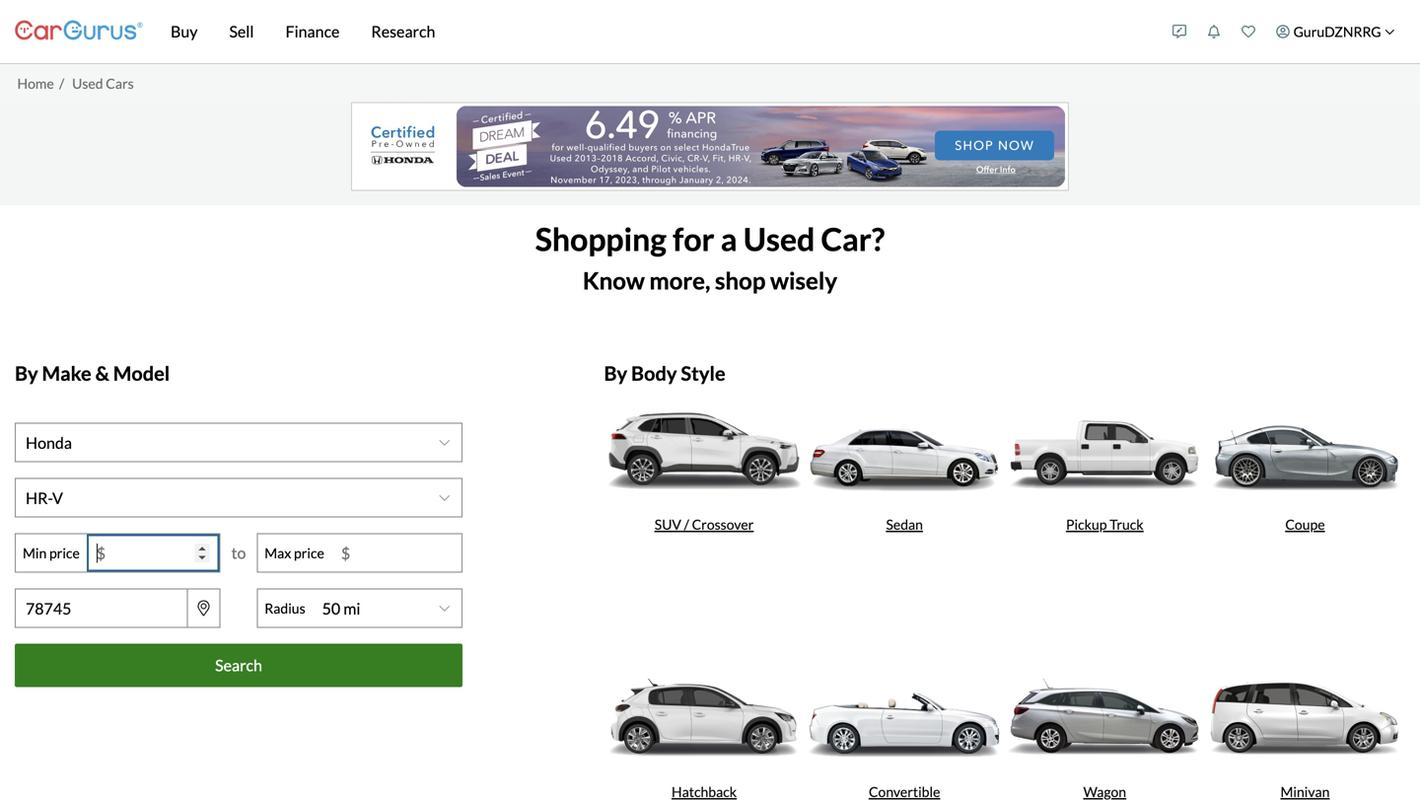 Task type: describe. For each thing, give the bounding box(es) containing it.
sedan link
[[805, 393, 1005, 661]]

Zip Code telephone field
[[15, 589, 188, 628]]

chevron down image inside gurudznrrg dropdown button
[[1385, 26, 1396, 37]]

by for by make & model
[[15, 362, 38, 385]]

min price
[[23, 545, 80, 562]]

car?
[[821, 220, 885, 258]]

/ for home
[[59, 75, 64, 92]]

saved cars image
[[1242, 25, 1256, 38]]

to
[[231, 543, 246, 563]]

body
[[632, 362, 677, 385]]

finance
[[286, 22, 340, 41]]

minivan body style image
[[1206, 661, 1406, 774]]

coupe body style image
[[1206, 393, 1406, 506]]

coupe link
[[1206, 393, 1406, 661]]

make
[[42, 362, 92, 385]]

know
[[583, 266, 645, 294]]

hatchback link
[[604, 661, 805, 802]]

for
[[673, 220, 715, 258]]

convertible body style image
[[805, 661, 1005, 774]]

convertible
[[869, 784, 941, 800]]

shopping for a used car? know more, shop wisely
[[536, 220, 885, 294]]

Max price number field
[[331, 534, 462, 572]]

by for by body style
[[604, 362, 628, 385]]

sell button
[[214, 0, 270, 63]]

pickup truck
[[1067, 516, 1144, 533]]

home link
[[17, 75, 54, 92]]

search
[[215, 656, 262, 675]]

crossover
[[692, 516, 754, 533]]

&
[[95, 362, 109, 385]]

suv / crossover body style image
[[604, 393, 805, 506]]

sedan
[[886, 516, 923, 533]]

truck
[[1110, 516, 1144, 533]]

gurudznrrg
[[1294, 23, 1382, 40]]

gurudznrrg button
[[1267, 4, 1406, 59]]

hatchback
[[672, 784, 737, 800]]

2 vertical spatial chevron down image
[[440, 603, 450, 614]]

cars
[[106, 75, 134, 92]]

cargurus logo homepage link image
[[15, 3, 143, 60]]



Task type: vqa. For each thing, say whether or not it's contained in the screenshot.
the topmost Start your purchase online
no



Task type: locate. For each thing, give the bounding box(es) containing it.
gurudznrrg menu item
[[1267, 4, 1406, 59]]

buy
[[171, 22, 198, 41]]

0 vertical spatial used
[[72, 75, 103, 92]]

1 price from the left
[[49, 545, 80, 562]]

price for min price
[[49, 545, 80, 562]]

price right max
[[294, 545, 324, 562]]

/ for suv
[[684, 516, 690, 533]]

1 by from the left
[[15, 362, 38, 385]]

minivan
[[1281, 784, 1330, 800]]

sedan body style image
[[805, 393, 1005, 506]]

finance button
[[270, 0, 356, 63]]

0 vertical spatial chevron down image
[[1385, 26, 1396, 37]]

by left 'body'
[[604, 362, 628, 385]]

wagon
[[1084, 784, 1127, 800]]

wagon body style image
[[1005, 661, 1206, 774]]

sell
[[229, 22, 254, 41]]

by
[[15, 362, 38, 385], [604, 362, 628, 385]]

0 horizontal spatial /
[[59, 75, 64, 92]]

menu bar containing buy
[[143, 0, 1163, 63]]

used
[[72, 75, 103, 92], [744, 220, 815, 258]]

1 vertical spatial used
[[744, 220, 815, 258]]

Min price number field
[[87, 534, 220, 572]]

buy button
[[155, 0, 214, 63]]

max
[[265, 545, 291, 562]]

1 vertical spatial /
[[684, 516, 690, 533]]

chevron down image down chevron down icon
[[440, 492, 450, 504]]

pickup truck link
[[1005, 393, 1206, 661]]

0 horizontal spatial used
[[72, 75, 103, 92]]

0 vertical spatial /
[[59, 75, 64, 92]]

/
[[59, 75, 64, 92], [684, 516, 690, 533]]

suv / crossover
[[655, 516, 754, 533]]

pickup
[[1067, 516, 1108, 533]]

used left cars on the top of page
[[72, 75, 103, 92]]

chevron down image down max price "number field"
[[440, 603, 450, 614]]

user icon image
[[1277, 25, 1291, 38]]

wisely
[[771, 266, 838, 294]]

0 horizontal spatial price
[[49, 545, 80, 562]]

chevron down image
[[1385, 26, 1396, 37], [440, 492, 450, 504], [440, 603, 450, 614]]

used up the wisely
[[744, 220, 815, 258]]

open notifications image
[[1208, 25, 1222, 38]]

/ right home 'link'
[[59, 75, 64, 92]]

add a car review image
[[1173, 25, 1187, 38]]

style
[[681, 362, 726, 385]]

1 vertical spatial chevron down image
[[440, 492, 450, 504]]

0 horizontal spatial by
[[15, 362, 38, 385]]

gurudznrrg menu
[[1163, 4, 1406, 59]]

1 horizontal spatial used
[[744, 220, 815, 258]]

/ right suv
[[684, 516, 690, 533]]

used inside shopping for a used car? know more, shop wisely
[[744, 220, 815, 258]]

by body style
[[604, 362, 726, 385]]

search button
[[15, 644, 463, 687]]

2 price from the left
[[294, 545, 324, 562]]

2 by from the left
[[604, 362, 628, 385]]

find my location image
[[198, 601, 210, 616]]

shop
[[715, 266, 766, 294]]

research button
[[356, 0, 451, 63]]

1 horizontal spatial /
[[684, 516, 690, 533]]

minivan link
[[1206, 661, 1406, 802]]

min
[[23, 545, 47, 562]]

home / used cars
[[17, 75, 134, 92]]

menu bar
[[143, 0, 1163, 63]]

chevron down image
[[440, 437, 450, 449]]

suv / crossover link
[[604, 393, 805, 661]]

max price
[[265, 545, 324, 562]]

shopping
[[536, 220, 667, 258]]

hatchback body style image
[[604, 661, 805, 774]]

chevron down image right gurudznrrg
[[1385, 26, 1396, 37]]

price
[[49, 545, 80, 562], [294, 545, 324, 562]]

research
[[371, 22, 435, 41]]

more,
[[650, 266, 711, 294]]

advertisement region
[[351, 102, 1070, 191]]

wagon link
[[1005, 661, 1206, 802]]

by left make
[[15, 362, 38, 385]]

1 horizontal spatial by
[[604, 362, 628, 385]]

1 horizontal spatial price
[[294, 545, 324, 562]]

radius
[[265, 600, 306, 617]]

price for max price
[[294, 545, 324, 562]]

home
[[17, 75, 54, 92]]

by make & model
[[15, 362, 170, 385]]

a
[[721, 220, 738, 258]]

model
[[113, 362, 170, 385]]

coupe
[[1286, 516, 1326, 533]]

price right min
[[49, 545, 80, 562]]

cargurus logo homepage link link
[[15, 3, 143, 60]]

suv
[[655, 516, 682, 533]]

pickup truck body style image
[[1005, 393, 1206, 506]]

convertible link
[[805, 661, 1005, 802]]



